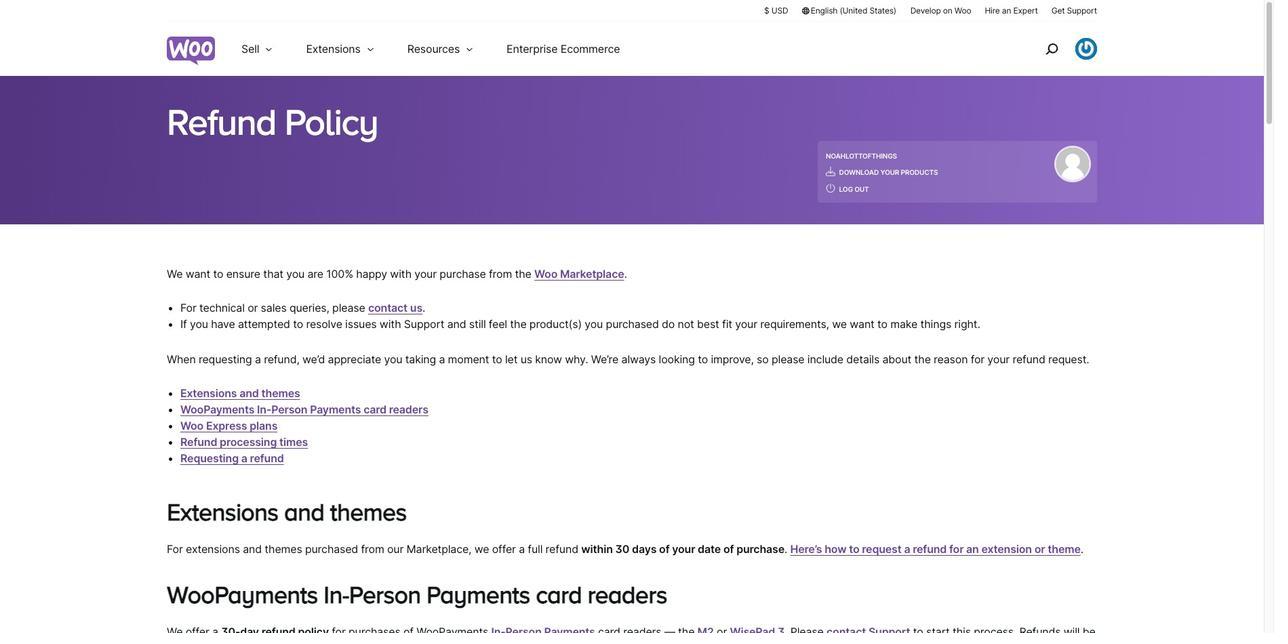 Task type: locate. For each thing, give the bounding box(es) containing it.
sales
[[261, 301, 287, 315]]

date
[[698, 543, 721, 556]]

details
[[847, 353, 880, 366]]

download your products link
[[826, 168, 938, 176]]

1 vertical spatial for
[[949, 543, 964, 556]]

0 vertical spatial an
[[1002, 5, 1011, 16]]

themes for extensions and themes woopayments in-person payments card readers woo express plans refund processing times requesting a refund
[[261, 387, 300, 400]]

readers down for extensions and themes purchased from our marketplace, we offer a full refund within 30 days of your date of purchase . here's how to request a refund for an extension or theme .
[[588, 581, 667, 608]]

please right so
[[772, 353, 805, 366]]

want right we
[[186, 267, 210, 281]]

with inside for technical or sales queries, please contact us . if you have attempted to resolve issues with support and still feel the product(s) you purchased do not best fit your requirements, we want to make things right.
[[380, 317, 401, 331]]

themes inside extensions and themes woopayments in-person payments card readers woo express plans refund processing times requesting a refund
[[261, 387, 300, 400]]

extensions for extensions
[[306, 42, 361, 56]]

extensions for extensions and themes woopayments in-person payments card readers woo express plans refund processing times requesting a refund
[[180, 387, 237, 400]]

purchase
[[440, 267, 486, 281], [737, 543, 785, 556]]

0 vertical spatial woopayments
[[180, 403, 255, 416]]

from
[[489, 267, 512, 281], [361, 543, 384, 556]]

0 vertical spatial person
[[271, 403, 307, 416]]

card down full on the left
[[536, 581, 582, 608]]

the inside for technical or sales queries, please contact us . if you have attempted to resolve issues with support and still feel the product(s) you purchased do not best fit your requirements, we want to make things right.
[[510, 317, 527, 331]]

payments inside extensions and themes woopayments in-person payments card readers woo express plans refund processing times requesting a refund
[[310, 403, 361, 416]]

full
[[528, 543, 543, 556]]

noahlottofthings
[[826, 152, 897, 160]]

resources
[[407, 42, 460, 56]]

enterprise
[[507, 42, 558, 56]]

1 vertical spatial from
[[361, 543, 384, 556]]

1 vertical spatial the
[[510, 317, 527, 331]]

the left woo marketplace link
[[515, 267, 532, 281]]

themes up the our
[[330, 499, 407, 526]]

english (united states) button
[[802, 5, 897, 16]]

woopayments in-person payments card readers
[[167, 581, 667, 608]]

the right about
[[915, 353, 931, 366]]

purchased down extensions and themes
[[305, 543, 358, 556]]

1 vertical spatial an
[[966, 543, 979, 556]]

for left extensions
[[167, 543, 183, 556]]

payments
[[310, 403, 361, 416], [427, 581, 530, 608]]

1 horizontal spatial of
[[724, 543, 734, 556]]

0 horizontal spatial payments
[[310, 403, 361, 416]]

want
[[186, 267, 210, 281], [850, 317, 875, 331]]

issues
[[345, 317, 377, 331]]

woo inside extensions and themes woopayments in-person payments card readers woo express plans refund processing times requesting a refund
[[180, 419, 204, 433]]

0 horizontal spatial for
[[949, 543, 964, 556]]

0 vertical spatial card
[[364, 403, 387, 416]]

payments down appreciate
[[310, 403, 361, 416]]

purchased up when requesting a refund, we'd appreciate you taking a moment to let us know why. we're always looking to improve, so please include details about the reason for your refund request.
[[606, 317, 659, 331]]

payments down the "offer" at the bottom of page
[[427, 581, 530, 608]]

person
[[271, 403, 307, 416], [349, 581, 421, 608]]

1 vertical spatial we
[[475, 543, 489, 556]]

0 vertical spatial in-
[[257, 403, 271, 416]]

0 vertical spatial refund
[[167, 101, 276, 142]]

readers down taking
[[389, 403, 429, 416]]

0 horizontal spatial an
[[966, 543, 979, 556]]

card inside extensions and themes woopayments in-person payments card readers woo express plans refund processing times requesting a refund
[[364, 403, 387, 416]]

of
[[659, 543, 670, 556], [724, 543, 734, 556]]

0 horizontal spatial readers
[[389, 403, 429, 416]]

requesting
[[199, 353, 252, 366]]

0 horizontal spatial in-
[[257, 403, 271, 416]]

1 vertical spatial themes
[[330, 499, 407, 526]]

0 vertical spatial we
[[832, 317, 847, 331]]

support down the contact us link
[[404, 317, 444, 331]]

purchased
[[606, 317, 659, 331], [305, 543, 358, 556]]

themes up woopayments in-person payments card readers link
[[261, 387, 300, 400]]

1 vertical spatial want
[[850, 317, 875, 331]]

woo marketplace link
[[534, 267, 624, 281]]

0 vertical spatial please
[[332, 301, 365, 315]]

for up if
[[180, 301, 196, 315]]

1 vertical spatial us
[[521, 353, 532, 366]]

to left ensure
[[213, 267, 223, 281]]

0 vertical spatial extensions
[[306, 42, 361, 56]]

purchase left here's on the right bottom of page
[[737, 543, 785, 556]]

develop on woo link
[[911, 5, 971, 16]]

2 vertical spatial woo
[[180, 419, 204, 433]]

$ usd button
[[764, 5, 788, 16]]

person up plans on the bottom left of page
[[271, 403, 307, 416]]

an
[[1002, 5, 1011, 16], [966, 543, 979, 556]]

woo right on
[[955, 5, 971, 16]]

express
[[206, 419, 247, 433]]

1 horizontal spatial please
[[772, 353, 805, 366]]

happy
[[356, 267, 387, 281]]

refund down the processing at left
[[250, 452, 284, 465]]

fit
[[722, 317, 732, 331]]

extension
[[982, 543, 1032, 556]]

you
[[286, 267, 305, 281], [190, 317, 208, 331], [585, 317, 603, 331], [384, 353, 402, 366]]

technical
[[199, 301, 245, 315]]

1 vertical spatial for
[[167, 543, 183, 556]]

open account menu image
[[1076, 38, 1097, 60]]

refund inside extensions and themes woopayments in-person payments card readers woo express plans refund processing times requesting a refund
[[250, 452, 284, 465]]

we'd
[[302, 353, 325, 366]]

themes down extensions and themes
[[265, 543, 302, 556]]

1 horizontal spatial an
[[1002, 5, 1011, 16]]

woopayments
[[180, 403, 255, 416], [167, 581, 318, 608]]

hire
[[985, 5, 1000, 16]]

us inside for technical or sales queries, please contact us . if you have attempted to resolve issues with support and still feel the product(s) you purchased do not best fit your requirements, we want to make things right.
[[410, 301, 423, 315]]

1 horizontal spatial woo
[[534, 267, 558, 281]]

your right fit
[[735, 317, 757, 331]]

we're
[[591, 353, 619, 366]]

do
[[662, 317, 675, 331]]

woopayments inside extensions and themes woopayments in-person payments card readers woo express plans refund processing times requesting a refund
[[180, 403, 255, 416]]

0 horizontal spatial of
[[659, 543, 670, 556]]

with right happy
[[390, 267, 412, 281]]

a inside extensions and themes woopayments in-person payments card readers woo express plans refund processing times requesting a refund
[[241, 452, 247, 465]]

1 horizontal spatial from
[[489, 267, 512, 281]]

0 vertical spatial for
[[971, 353, 985, 366]]

1 vertical spatial person
[[349, 581, 421, 608]]

1 vertical spatial payments
[[427, 581, 530, 608]]

on
[[943, 5, 953, 16]]

marketplace
[[560, 267, 624, 281]]

0 horizontal spatial person
[[271, 403, 307, 416]]

a down refund processing times link
[[241, 452, 247, 465]]

english
[[811, 5, 838, 16]]

0 horizontal spatial support
[[404, 317, 444, 331]]

for right "reason"
[[971, 353, 985, 366]]

readers
[[389, 403, 429, 416], [588, 581, 667, 608]]

1 horizontal spatial want
[[850, 317, 875, 331]]

0 vertical spatial purchase
[[440, 267, 486, 281]]

your right "reason"
[[988, 353, 1010, 366]]

from up feel
[[489, 267, 512, 281]]

2 horizontal spatial woo
[[955, 5, 971, 16]]

or up the attempted
[[248, 301, 258, 315]]

2 vertical spatial extensions
[[167, 499, 278, 526]]

support right 'get'
[[1067, 5, 1097, 16]]

of right days
[[659, 543, 670, 556]]

your left products
[[881, 168, 899, 176]]

refund
[[167, 101, 276, 142], [180, 435, 217, 449]]

1 vertical spatial card
[[536, 581, 582, 608]]

our
[[387, 543, 404, 556]]

for for for extensions and themes purchased from our marketplace, we offer a full refund within 30 days of your date of purchase . here's how to request a refund for an extension or theme .
[[167, 543, 183, 556]]

for left extension
[[949, 543, 964, 556]]

0 vertical spatial the
[[515, 267, 532, 281]]

refund right "request"
[[913, 543, 947, 556]]

0 horizontal spatial from
[[361, 543, 384, 556]]

1 horizontal spatial purchased
[[606, 317, 659, 331]]

and inside extensions and themes woopayments in-person payments card readers woo express plans refund processing times requesting a refund
[[240, 387, 259, 400]]

0 horizontal spatial us
[[410, 301, 423, 315]]

woo left marketplace
[[534, 267, 558, 281]]

want up details
[[850, 317, 875, 331]]

person down the our
[[349, 581, 421, 608]]

0 horizontal spatial or
[[248, 301, 258, 315]]

$ usd
[[764, 5, 788, 16]]

for inside for technical or sales queries, please contact us . if you have attempted to resolve issues with support and still feel the product(s) you purchased do not best fit your requirements, we want to make things right.
[[180, 301, 196, 315]]

0 vertical spatial readers
[[389, 403, 429, 416]]

1 vertical spatial support
[[404, 317, 444, 331]]

1 vertical spatial readers
[[588, 581, 667, 608]]

0 horizontal spatial woo
[[180, 419, 204, 433]]

get
[[1052, 5, 1065, 16]]

we left the "offer" at the bottom of page
[[475, 543, 489, 556]]

the right feel
[[510, 317, 527, 331]]

0 horizontal spatial please
[[332, 301, 365, 315]]

card down appreciate
[[364, 403, 387, 416]]

to right looking
[[698, 353, 708, 366]]

1 horizontal spatial person
[[349, 581, 421, 608]]

1 vertical spatial with
[[380, 317, 401, 331]]

1 vertical spatial woopayments
[[167, 581, 318, 608]]

how
[[825, 543, 847, 556]]

0 vertical spatial purchased
[[606, 317, 659, 331]]

of right date
[[724, 543, 734, 556]]

know
[[535, 353, 562, 366]]

in-
[[257, 403, 271, 416], [324, 581, 349, 608]]

us right let
[[521, 353, 532, 366]]

sell button
[[225, 22, 290, 76]]

refund right full on the left
[[546, 543, 578, 556]]

woo left express
[[180, 419, 204, 433]]

30
[[615, 543, 630, 556]]

us right contact
[[410, 301, 423, 315]]

0 horizontal spatial card
[[364, 403, 387, 416]]

woopayments down extensions
[[167, 581, 318, 608]]

0 vertical spatial for
[[180, 301, 196, 315]]

for
[[971, 353, 985, 366], [949, 543, 964, 556]]

with
[[390, 267, 412, 281], [380, 317, 401, 331]]

purchase up still
[[440, 267, 486, 281]]

0 vertical spatial us
[[410, 301, 423, 315]]

to left make
[[878, 317, 888, 331]]

extensions inside extensions and themes woopayments in-person payments card readers woo express plans refund processing times requesting a refund
[[180, 387, 237, 400]]

0 horizontal spatial we
[[475, 543, 489, 556]]

1 horizontal spatial purchase
[[737, 543, 785, 556]]

woo
[[955, 5, 971, 16], [534, 267, 558, 281], [180, 419, 204, 433]]

within
[[581, 543, 613, 556]]

we up include on the bottom right of page
[[832, 317, 847, 331]]

1 vertical spatial or
[[1035, 543, 1045, 556]]

from left the our
[[361, 543, 384, 556]]

1 vertical spatial extensions
[[180, 387, 237, 400]]

us
[[410, 301, 423, 315], [521, 353, 532, 366]]

0 vertical spatial support
[[1067, 5, 1097, 16]]

1 of from the left
[[659, 543, 670, 556]]

here's how to request a refund for an extension or theme link
[[790, 543, 1081, 556]]

0 vertical spatial or
[[248, 301, 258, 315]]

or left theme at the right bottom of the page
[[1035, 543, 1045, 556]]

to left let
[[492, 353, 502, 366]]

an right "hire"
[[1002, 5, 1011, 16]]

0 horizontal spatial want
[[186, 267, 210, 281]]

extensions and themes
[[167, 499, 407, 526]]

1 horizontal spatial or
[[1035, 543, 1045, 556]]

or inside for technical or sales queries, please contact us . if you have attempted to resolve issues with support and still feel the product(s) you purchased do not best fit your requirements, we want to make things right.
[[248, 301, 258, 315]]

with down contact
[[380, 317, 401, 331]]

feel
[[489, 317, 507, 331]]

1 vertical spatial refund
[[180, 435, 217, 449]]

1 vertical spatial purchase
[[737, 543, 785, 556]]

0 horizontal spatial purchased
[[305, 543, 358, 556]]

0 vertical spatial payments
[[310, 403, 361, 416]]

extensions inside button
[[306, 42, 361, 56]]

1 vertical spatial please
[[772, 353, 805, 366]]

the
[[515, 267, 532, 281], [510, 317, 527, 331], [915, 353, 931, 366]]

and inside for technical or sales queries, please contact us . if you have attempted to resolve issues with support and still feel the product(s) you purchased do not best fit your requirements, we want to make things right.
[[447, 317, 466, 331]]

woopayments up express
[[180, 403, 255, 416]]

1 vertical spatial purchased
[[305, 543, 358, 556]]

when
[[167, 353, 196, 366]]

offer
[[492, 543, 516, 556]]

1 horizontal spatial in-
[[324, 581, 349, 608]]

sell
[[241, 42, 259, 56]]

get support link
[[1052, 5, 1097, 16]]

requesting
[[180, 452, 239, 465]]

extensions and themes link
[[180, 387, 300, 400]]

1 horizontal spatial we
[[832, 317, 847, 331]]

1 horizontal spatial payments
[[427, 581, 530, 608]]

support inside for technical or sales queries, please contact us . if you have attempted to resolve issues with support and still feel the product(s) you purchased do not best fit your requirements, we want to make things right.
[[404, 317, 444, 331]]

request.
[[1048, 353, 1090, 366]]

please up issues
[[332, 301, 365, 315]]

an left extension
[[966, 543, 979, 556]]

0 vertical spatial themes
[[261, 387, 300, 400]]



Task type: vqa. For each thing, say whether or not it's contained in the screenshot.
purchase
yes



Task type: describe. For each thing, give the bounding box(es) containing it.
contact
[[368, 301, 408, 315]]

in- inside extensions and themes woopayments in-person payments card readers woo express plans refund processing times requesting a refund
[[257, 403, 271, 416]]

1 horizontal spatial support
[[1067, 5, 1097, 16]]

a left full on the left
[[519, 543, 525, 556]]

search image
[[1041, 38, 1063, 60]]

taking
[[405, 353, 436, 366]]

request
[[862, 543, 902, 556]]

your up the contact us link
[[415, 267, 437, 281]]

100%
[[326, 267, 353, 281]]

your inside for technical or sales queries, please contact us . if you have attempted to resolve issues with support and still feel the product(s) you purchased do not best fit your requirements, we want to make things right.
[[735, 317, 757, 331]]

1 horizontal spatial card
[[536, 581, 582, 608]]

english (united states)
[[811, 5, 897, 16]]

woocommerce image
[[167, 37, 215, 66]]

include
[[808, 353, 844, 366]]

2 vertical spatial the
[[915, 353, 931, 366]]

please inside for technical or sales queries, please contact us . if you have attempted to resolve issues with support and still feel the product(s) you purchased do not best fit your requirements, we want to make things right.
[[332, 301, 365, 315]]

plans
[[250, 419, 278, 433]]

queries,
[[290, 301, 329, 315]]

we
[[167, 267, 183, 281]]

want inside for technical or sales queries, please contact us . if you have attempted to resolve issues with support and still feel the product(s) you purchased do not best fit your requirements, we want to make things right.
[[850, 317, 875, 331]]

are
[[308, 267, 323, 281]]

you left taking
[[384, 353, 402, 366]]

1 vertical spatial woo
[[534, 267, 558, 281]]

. inside for technical or sales queries, please contact us . if you have attempted to resolve issues with support and still feel the product(s) you purchased do not best fit your requirements, we want to make things right.
[[423, 301, 425, 315]]

you up we're at the left bottom
[[585, 317, 603, 331]]

0 vertical spatial woo
[[955, 5, 971, 16]]

marketplace,
[[407, 543, 472, 556]]

appreciate
[[328, 353, 381, 366]]

we inside for technical or sales queries, please contact us . if you have attempted to resolve issues with support and still feel the product(s) you purchased do not best fit your requirements, we want to make things right.
[[832, 317, 847, 331]]

woo express plans link
[[180, 419, 278, 433]]

(united
[[840, 5, 868, 16]]

always
[[622, 353, 656, 366]]

to down queries,
[[293, 317, 303, 331]]

woopayments in-person payments card readers link
[[180, 403, 429, 416]]

processing
[[220, 435, 277, 449]]

a left refund,
[[255, 353, 261, 366]]

contact us link
[[368, 301, 423, 315]]

get support
[[1052, 5, 1097, 16]]

download
[[839, 168, 879, 176]]

refund inside extensions and themes woopayments in-person payments card readers woo express plans refund processing times requesting a refund
[[180, 435, 217, 449]]

for extensions and themes purchased from our marketplace, we offer a full refund within 30 days of your date of purchase . here's how to request a refund for an extension or theme .
[[167, 543, 1084, 556]]

moment
[[448, 353, 489, 366]]

requesting a refund link
[[180, 452, 284, 465]]

your left date
[[672, 543, 695, 556]]

extensions for extensions and themes
[[167, 499, 278, 526]]

noahlottofthings link
[[826, 152, 897, 160]]

resolve
[[306, 317, 342, 331]]

person inside extensions and themes woopayments in-person payments card readers woo express plans refund processing times requesting a refund
[[271, 403, 307, 416]]

still
[[469, 317, 486, 331]]

products
[[901, 168, 938, 176]]

usd
[[772, 5, 788, 16]]

attempted
[[238, 317, 290, 331]]

to right how
[[849, 543, 860, 556]]

you right if
[[190, 317, 208, 331]]

requirements,
[[760, 317, 829, 331]]

when requesting a refund, we'd appreciate you taking a moment to let us know why. we're always looking to improve, so please include details about the reason for your refund request.
[[167, 353, 1090, 366]]

theme
[[1048, 543, 1081, 556]]

refund policy
[[167, 101, 378, 142]]

not
[[678, 317, 694, 331]]

here's
[[790, 543, 822, 556]]

if
[[180, 317, 187, 331]]

for for for technical or sales queries, please contact us . if you have attempted to resolve issues with support and still feel the product(s) you purchased do not best fit your requirements, we want to make things right.
[[180, 301, 196, 315]]

extensions
[[186, 543, 240, 556]]

service navigation menu element
[[1017, 27, 1097, 71]]

a right "request"
[[904, 543, 910, 556]]

looking
[[659, 353, 695, 366]]

have
[[211, 317, 235, 331]]

product(s)
[[530, 317, 582, 331]]

improve,
[[711, 353, 754, 366]]

1 horizontal spatial readers
[[588, 581, 667, 608]]

1 horizontal spatial for
[[971, 353, 985, 366]]

reason
[[934, 353, 968, 366]]

readers inside extensions and themes woopayments in-person payments card readers woo express plans refund processing times requesting a refund
[[389, 403, 429, 416]]

2 of from the left
[[724, 543, 734, 556]]

log out
[[839, 185, 869, 193]]

refund,
[[264, 353, 300, 366]]

enterprise ecommerce
[[507, 42, 620, 56]]

hire an expert
[[985, 5, 1038, 16]]

you left are
[[286, 267, 305, 281]]

hire an expert link
[[985, 5, 1038, 16]]

2 vertical spatial themes
[[265, 543, 302, 556]]

things
[[921, 317, 952, 331]]

resources button
[[391, 22, 490, 76]]

refund left request.
[[1013, 353, 1046, 366]]

themes for extensions and themes
[[330, 499, 407, 526]]

ensure
[[226, 267, 260, 281]]

log out link
[[826, 185, 869, 193]]

let
[[505, 353, 518, 366]]

we want to ensure that you are 100% happy with your purchase from the woo marketplace .
[[167, 267, 627, 281]]

right.
[[955, 317, 980, 331]]

policy
[[285, 101, 378, 142]]

times
[[279, 435, 308, 449]]

that
[[263, 267, 283, 281]]

expert
[[1014, 5, 1038, 16]]

extensions and themes woopayments in-person payments card readers woo express plans refund processing times requesting a refund
[[180, 387, 429, 465]]

states)
[[870, 5, 897, 16]]

1 horizontal spatial us
[[521, 353, 532, 366]]

develop
[[911, 5, 941, 16]]

0 vertical spatial from
[[489, 267, 512, 281]]

a right taking
[[439, 353, 445, 366]]

purchased inside for technical or sales queries, please contact us . if you have attempted to resolve issues with support and still feel the product(s) you purchased do not best fit your requirements, we want to make things right.
[[606, 317, 659, 331]]

1 vertical spatial in-
[[324, 581, 349, 608]]

develop on woo
[[911, 5, 971, 16]]

refund processing times link
[[180, 435, 308, 449]]

days
[[632, 543, 657, 556]]

best
[[697, 317, 719, 331]]

0 horizontal spatial purchase
[[440, 267, 486, 281]]

out
[[855, 185, 869, 193]]

ecommerce
[[561, 42, 620, 56]]

so
[[757, 353, 769, 366]]

log
[[839, 185, 853, 193]]

about
[[883, 353, 912, 366]]

$
[[764, 5, 769, 16]]

0 vertical spatial with
[[390, 267, 412, 281]]

for technical or sales queries, please contact us . if you have attempted to resolve issues with support and still feel the product(s) you purchased do not best fit your requirements, we want to make things right.
[[180, 301, 980, 331]]

0 vertical spatial want
[[186, 267, 210, 281]]



